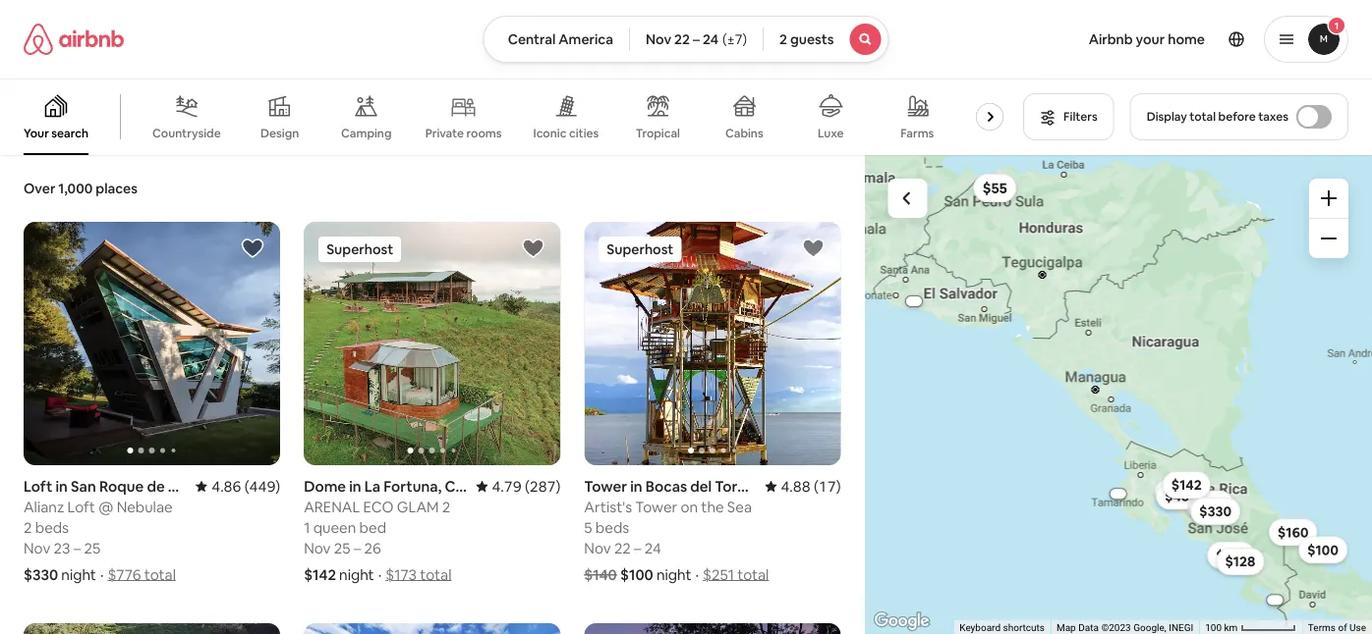 Task type: vqa. For each thing, say whether or not it's contained in the screenshot.
UK
no



Task type: describe. For each thing, give the bounding box(es) containing it.
sea
[[727, 498, 752, 517]]

alianz loft @ nebulae 2 beds nov 23 – 25 $330 night · $776 total
[[24, 498, 176, 585]]

the
[[701, 498, 724, 517]]

$776
[[108, 566, 141, 585]]

before
[[1218, 109, 1256, 124]]

data
[[1078, 623, 1099, 635]]

(17)
[[814, 477, 841, 497]]

5
[[584, 519, 592, 538]]

$150 button
[[1207, 542, 1255, 570]]

private rooms
[[425, 126, 502, 141]]

tower
[[635, 498, 677, 517]]

$128 button
[[1216, 549, 1264, 576]]

farms
[[901, 126, 934, 141]]

over 1,000 places
[[24, 180, 138, 198]]

4.88 out of 5 average rating,  17 reviews image
[[765, 477, 841, 497]]

filters
[[1064, 109, 1098, 124]]

2 inside alianz loft @ nebulae 2 beds nov 23 – 25 $330 night · $776 total
[[24, 519, 32, 538]]

0 vertical spatial 22
[[674, 30, 690, 48]]

– inside arenal eco glam 2 1 queen bed nov 25 – 26 $142 night · $173 total
[[354, 539, 361, 558]]

$142 inside arenal eco glam 2 1 queen bed nov 25 – 26 $142 night · $173 total
[[304, 566, 336, 585]]

private
[[425, 126, 464, 141]]

1 inside dropdown button
[[1335, 19, 1339, 32]]

– inside alianz loft @ nebulae 2 beds nov 23 – 25 $330 night · $776 total
[[74, 539, 81, 558]]

4.79 (287)
[[492, 477, 561, 497]]

26
[[364, 539, 381, 558]]

4.79
[[492, 477, 522, 497]]

4.88
[[781, 477, 811, 497]]

$150
[[1216, 547, 1246, 565]]

guests
[[790, 30, 834, 48]]

loft
[[67, 498, 95, 517]]

100 km button
[[1199, 621, 1302, 635]]

$82 button
[[1155, 480, 1197, 507]]

nov inside arenal eco glam 2 1 queen bed nov 25 – 26 $142 night · $173 total
[[304, 539, 331, 558]]

$142 inside button
[[1171, 477, 1202, 495]]

$173 total button
[[386, 566, 452, 585]]

google map
showing 20 stays. region
[[864, 155, 1372, 635]]

1 button
[[1264, 16, 1349, 63]]

map data ©2023 google, inegi
[[1057, 623, 1194, 635]]

nov inside search box
[[646, 30, 671, 48]]

100 km
[[1205, 623, 1240, 635]]

alianz
[[24, 498, 64, 517]]

luxe
[[818, 126, 844, 141]]

$82
[[1164, 484, 1188, 502]]

$55
[[983, 179, 1007, 197]]

zoom in image
[[1321, 191, 1337, 206]]

$100 inside button
[[1307, 542, 1339, 560]]

group for arenal eco glam 2 1 queen bed nov 25 – 26 $142 night · $173 total
[[304, 222, 561, 466]]

add to wishlist: tower in bocas del toro, panama image
[[802, 237, 825, 261]]

$35 button
[[1185, 491, 1226, 519]]

keyboard shortcuts button
[[960, 622, 1045, 635]]

america
[[559, 30, 613, 48]]

taxes
[[1258, 109, 1289, 124]]

(449)
[[244, 477, 280, 497]]

2 guests button
[[763, 16, 889, 63]]

$43 $35
[[1165, 488, 1218, 514]]

none search field containing central america
[[483, 16, 889, 63]]

display total before taxes
[[1147, 109, 1289, 124]]

$251
[[703, 566, 734, 585]]

23
[[54, 539, 70, 558]]

iconic
[[533, 126, 567, 141]]

artist's tower on the sea 5 beds nov 22 – 24 $140 $100 night · $251 total
[[584, 498, 769, 585]]

night inside artist's tower on the sea 5 beds nov 22 – 24 $140 $100 night · $251 total
[[657, 566, 692, 585]]

24 inside search box
[[703, 30, 719, 48]]

$100 button
[[1298, 537, 1347, 565]]

25 inside alianz loft @ nebulae 2 beds nov 23 – 25 $330 night · $776 total
[[84, 539, 101, 558]]

terms of use link
[[1308, 623, 1366, 635]]

home
[[1168, 30, 1205, 48]]

$330 inside alianz loft @ nebulae 2 beds nov 23 – 25 $330 night · $776 total
[[24, 566, 58, 585]]

· inside arenal eco glam 2 1 queen bed nov 25 – 26 $142 night · $173 total
[[378, 566, 382, 585]]

total inside 'button'
[[1190, 109, 1216, 124]]

group containing iconic cities
[[0, 79, 1012, 155]]

4.86 (449)
[[212, 477, 280, 497]]

google,
[[1134, 623, 1166, 635]]

night inside arenal eco glam 2 1 queen bed nov 25 – 26 $142 night · $173 total
[[339, 566, 374, 585]]

$160 button
[[1269, 519, 1317, 547]]

2 inside arenal eco glam 2 1 queen bed nov 25 – 26 $142 night · $173 total
[[442, 498, 450, 517]]

places
[[96, 180, 138, 198]]

display
[[1147, 109, 1187, 124]]

2 inside button
[[779, 30, 787, 48]]

eco
[[363, 498, 394, 517]]

use
[[1350, 623, 1366, 635]]

· inside artist's tower on the sea 5 beds nov 22 – 24 $140 $100 night · $251 total
[[696, 566, 699, 585]]

$43 button
[[1156, 483, 1198, 510]]

nov inside alianz loft @ nebulae 2 beds nov 23 – 25 $330 night · $776 total
[[24, 539, 50, 558]]

airbnb
[[1089, 30, 1133, 48]]

nov inside artist's tower on the sea 5 beds nov 22 – 24 $140 $100 night · $251 total
[[584, 539, 611, 558]]

total inside alianz loft @ nebulae 2 beds nov 23 – 25 $330 night · $776 total
[[144, 566, 176, 585]]



Task type: locate. For each thing, give the bounding box(es) containing it.
$330 inside button
[[1199, 503, 1232, 521]]

$43
[[1165, 488, 1189, 506]]

1 vertical spatial 1
[[304, 519, 310, 538]]

design
[[261, 126, 299, 141]]

4.79 out of 5 average rating,  287 reviews image
[[476, 477, 561, 497]]

2 horizontal spatial night
[[657, 566, 692, 585]]

1 horizontal spatial 22
[[674, 30, 690, 48]]

your
[[1136, 30, 1165, 48]]

total
[[1190, 109, 1216, 124], [144, 566, 176, 585], [420, 566, 452, 585], [737, 566, 769, 585]]

(287)
[[525, 477, 561, 497]]

24 inside artist's tower on the sea 5 beds nov 22 – 24 $140 $100 night · $251 total
[[645, 539, 661, 558]]

4.88 (17)
[[781, 477, 841, 497]]

nov right america
[[646, 30, 671, 48]]

total inside artist's tower on the sea 5 beds nov 22 – 24 $140 $100 night · $251 total
[[737, 566, 769, 585]]

3 night from the left
[[657, 566, 692, 585]]

inegi
[[1169, 623, 1194, 635]]

4.86 out of 5 average rating,  449 reviews image
[[196, 477, 280, 497]]

1 horizontal spatial $142
[[1171, 477, 1202, 495]]

1 inside arenal eco glam 2 1 queen bed nov 25 – 26 $142 night · $173 total
[[304, 519, 310, 538]]

$100 inside artist's tower on the sea 5 beds nov 22 – 24 $140 $100 night · $251 total
[[620, 566, 653, 585]]

1 vertical spatial 22
[[614, 539, 631, 558]]

night down 26
[[339, 566, 374, 585]]

2 horizontal spatial ·
[[696, 566, 699, 585]]

0 horizontal spatial 2
[[24, 519, 32, 538]]

1 horizontal spatial 1
[[1335, 19, 1339, 32]]

1 25 from the left
[[84, 539, 101, 558]]

group for artist's tower on the sea 5 beds nov 22 – 24 $140 $100 night · $251 total
[[584, 222, 841, 466]]

25 right 23
[[84, 539, 101, 558]]

map
[[1057, 623, 1076, 635]]

$100 down $160
[[1307, 542, 1339, 560]]

group for alianz loft @ nebulae 2 beds nov 23 – 25 $330 night · $776 total
[[24, 222, 280, 466]]

1 horizontal spatial 24
[[703, 30, 719, 48]]

$173
[[386, 566, 417, 585]]

iconic cities
[[533, 126, 599, 141]]

0 vertical spatial 1
[[1335, 19, 1339, 32]]

2 vertical spatial 2
[[24, 519, 32, 538]]

central
[[508, 30, 556, 48]]

0 vertical spatial $330
[[1199, 503, 1232, 521]]

1 horizontal spatial 2
[[442, 498, 450, 517]]

25 down 'queen'
[[334, 539, 350, 558]]

0 horizontal spatial 1
[[304, 519, 310, 538]]

nov down 'queen'
[[304, 539, 331, 558]]

nov left 23
[[24, 539, 50, 558]]

– down tower
[[634, 539, 641, 558]]

total inside arenal eco glam 2 1 queen bed nov 25 – 26 $142 night · $173 total
[[420, 566, 452, 585]]

$100
[[1307, 542, 1339, 560], [620, 566, 653, 585]]

– left 26
[[354, 539, 361, 558]]

1
[[1335, 19, 1339, 32], [304, 519, 310, 538]]

your
[[24, 126, 49, 141]]

1 vertical spatial $142
[[304, 566, 336, 585]]

beds
[[35, 519, 69, 538], [596, 519, 629, 538]]

$83 $160
[[1197, 498, 1309, 542]]

– inside search box
[[693, 30, 700, 48]]

22 inside artist's tower on the sea 5 beds nov 22 – 24 $140 $100 night · $251 total
[[614, 539, 631, 558]]

night inside alianz loft @ nebulae 2 beds nov 23 – 25 $330 night · $776 total
[[61, 566, 96, 585]]

cities
[[569, 126, 599, 141]]

– left (±7)
[[693, 30, 700, 48]]

1 horizontal spatial ·
[[378, 566, 382, 585]]

$140
[[584, 566, 617, 585]]

$142 button
[[1162, 472, 1210, 499]]

3 · from the left
[[696, 566, 699, 585]]

– right 23
[[74, 539, 81, 558]]

2 25 from the left
[[334, 539, 350, 558]]

1 horizontal spatial night
[[339, 566, 374, 585]]

rooms
[[466, 126, 502, 141]]

add to wishlist: dome in la fortuna, costa rica image
[[521, 237, 545, 261]]

night
[[61, 566, 96, 585], [339, 566, 374, 585], [657, 566, 692, 585]]

0 horizontal spatial $330
[[24, 566, 58, 585]]

0 horizontal spatial $100
[[620, 566, 653, 585]]

0 vertical spatial $142
[[1171, 477, 1202, 495]]

nebulae
[[117, 498, 173, 517]]

nov down 5
[[584, 539, 611, 558]]

airbnb your home
[[1089, 30, 1205, 48]]

beds inside alianz loft @ nebulae 2 beds nov 23 – 25 $330 night · $776 total
[[35, 519, 69, 538]]

$330 button
[[1190, 498, 1240, 526]]

·
[[100, 566, 104, 585], [378, 566, 382, 585], [696, 566, 699, 585]]

filters button
[[1023, 93, 1114, 141]]

total left the before
[[1190, 109, 1216, 124]]

1 night from the left
[[61, 566, 96, 585]]

terms
[[1308, 623, 1336, 635]]

2 horizontal spatial 2
[[779, 30, 787, 48]]

1 horizontal spatial $100
[[1307, 542, 1339, 560]]

· left the $776
[[100, 566, 104, 585]]

$776 total button
[[108, 566, 176, 585]]

0 vertical spatial 24
[[703, 30, 719, 48]]

on
[[681, 498, 698, 517]]

2 right glam
[[442, 498, 450, 517]]

of
[[1338, 623, 1347, 635]]

1 vertical spatial 2
[[442, 498, 450, 517]]

· left $251
[[696, 566, 699, 585]]

22 up $140
[[614, 539, 631, 558]]

zoom out image
[[1321, 231, 1337, 247]]

$93 button
[[1192, 491, 1234, 519]]

24 down tower
[[645, 539, 661, 558]]

$35
[[1194, 496, 1218, 514]]

beds down the alianz
[[35, 519, 69, 538]]

2 beds from the left
[[596, 519, 629, 538]]

total right $173
[[420, 566, 452, 585]]

2 · from the left
[[378, 566, 382, 585]]

google image
[[869, 609, 934, 635]]

0 horizontal spatial 22
[[614, 539, 631, 558]]

1 vertical spatial $100
[[620, 566, 653, 585]]

arenal
[[304, 498, 360, 517]]

night down 23
[[61, 566, 96, 585]]

$100 right $140
[[620, 566, 653, 585]]

25 inside arenal eco glam 2 1 queen bed nov 25 – 26 $142 night · $173 total
[[334, 539, 350, 558]]

glam
[[397, 498, 439, 517]]

total right $251
[[737, 566, 769, 585]]

over
[[24, 180, 55, 198]]

display total before taxes button
[[1130, 93, 1349, 141]]

nov
[[646, 30, 671, 48], [24, 539, 50, 558], [304, 539, 331, 558], [584, 539, 611, 558]]

queen
[[313, 519, 356, 538]]

0 horizontal spatial night
[[61, 566, 96, 585]]

1 vertical spatial $330
[[24, 566, 58, 585]]

group
[[0, 79, 1012, 155], [24, 222, 280, 466], [304, 222, 561, 466], [584, 222, 841, 466]]

nov 22 – 24 (±7)
[[646, 30, 747, 48]]

0 vertical spatial 2
[[779, 30, 787, 48]]

0 horizontal spatial ·
[[100, 566, 104, 585]]

24 left (±7)
[[703, 30, 719, 48]]

2 left the guests
[[779, 30, 787, 48]]

– inside artist's tower on the sea 5 beds nov 22 – 24 $140 $100 night · $251 total
[[634, 539, 641, 558]]

1 · from the left
[[100, 566, 104, 585]]

profile element
[[913, 0, 1349, 79]]

total right the $776
[[144, 566, 176, 585]]

beds down artist's
[[596, 519, 629, 538]]

0 horizontal spatial 24
[[645, 539, 661, 558]]

airbnb your home link
[[1077, 19, 1217, 60]]

©2023
[[1101, 623, 1131, 635]]

2 night from the left
[[339, 566, 374, 585]]

your search
[[24, 126, 88, 141]]

(±7)
[[722, 30, 747, 48]]

terms of use
[[1308, 623, 1366, 635]]

$160
[[1278, 524, 1309, 542]]

0 horizontal spatial beds
[[35, 519, 69, 538]]

1 horizontal spatial beds
[[596, 519, 629, 538]]

1 beds from the left
[[35, 519, 69, 538]]

4.86
[[212, 477, 241, 497]]

22 left (±7)
[[674, 30, 690, 48]]

· left $173
[[378, 566, 382, 585]]

None search field
[[483, 16, 889, 63]]

keyboard
[[960, 623, 1001, 635]]

tropical
[[636, 126, 680, 141]]

countryside
[[152, 126, 221, 141]]

search
[[51, 126, 88, 141]]

$83 button
[[1189, 493, 1231, 520]]

1 horizontal spatial $330
[[1199, 503, 1232, 521]]

central america button
[[483, 16, 630, 63]]

0 horizontal spatial $142
[[304, 566, 336, 585]]

beds inside artist's tower on the sea 5 beds nov 22 – 24 $140 $100 night · $251 total
[[596, 519, 629, 538]]

keyboard shortcuts
[[960, 623, 1045, 635]]

1,000
[[58, 180, 93, 198]]

1 vertical spatial 24
[[645, 539, 661, 558]]

$83
[[1197, 498, 1222, 515]]

artist's
[[584, 498, 632, 517]]

0 horizontal spatial 25
[[84, 539, 101, 558]]

$128
[[1225, 553, 1255, 571]]

$251 total button
[[703, 566, 769, 585]]

add to wishlist: loft in san roque de barva, costa rica image
[[241, 237, 265, 261]]

$142
[[1171, 477, 1202, 495], [304, 566, 336, 585]]

2 down the alianz
[[24, 519, 32, 538]]

km
[[1224, 623, 1238, 635]]

· inside alianz loft @ nebulae 2 beds nov 23 – 25 $330 night · $776 total
[[100, 566, 104, 585]]

shortcuts
[[1003, 623, 1045, 635]]

2 guests
[[779, 30, 834, 48]]

night left $251
[[657, 566, 692, 585]]

cabins
[[725, 126, 763, 141]]

1 horizontal spatial 25
[[334, 539, 350, 558]]

@
[[99, 498, 113, 517]]

$55 button
[[974, 174, 1016, 202]]

0 vertical spatial $100
[[1307, 542, 1339, 560]]

arenal eco glam 2 1 queen bed nov 25 – 26 $142 night · $173 total
[[304, 498, 452, 585]]



